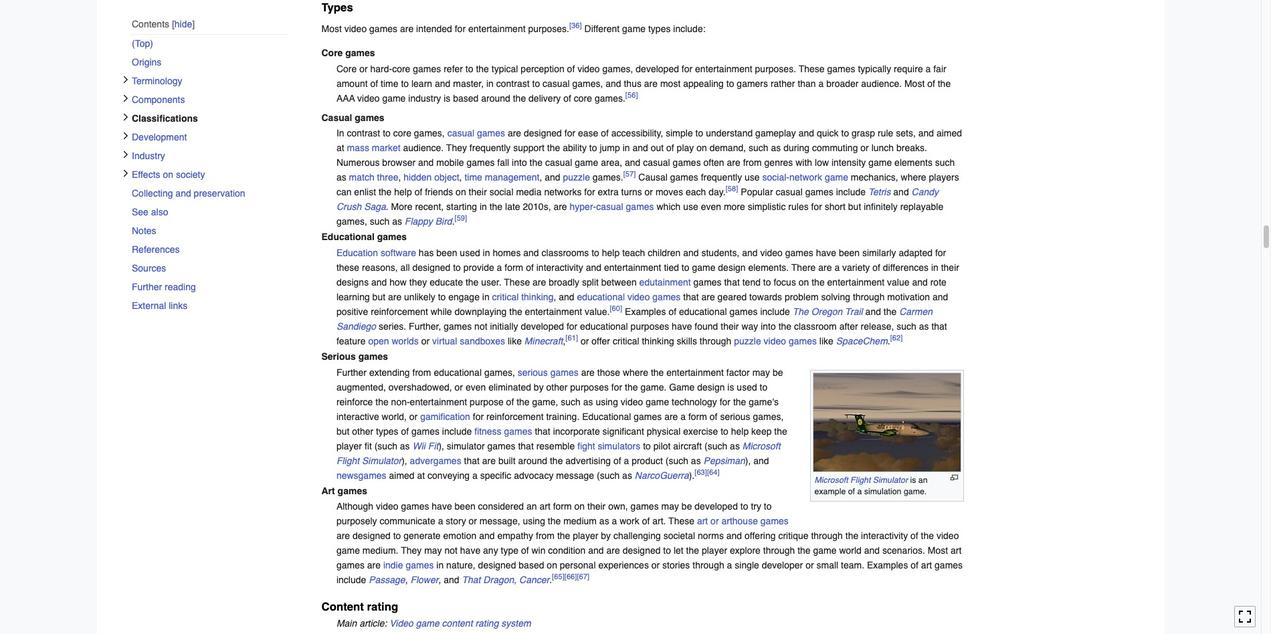 Task type: describe. For each thing, give the bounding box(es) containing it.
art right scenarios.
[[951, 546, 962, 556]]

the down open worlds or virtual sandboxes like minecraft , [61] or offer critical thinking skills through puzzle video games like spacechem . [62]
[[651, 367, 664, 378]]

contrast inside core or hard-core games refer to the typical perception of video games, developed for entertainment purposes. these games typically require a fair amount of time to learn and master, in contrast to casual games, and thus are most appealing to gamers rather than a broader audience. most of the aaa video game industry is based around the delivery of core games.
[[497, 78, 530, 89]]

the inside ), advergames that are built around the advertising of a product (such as pepsiman ), and newsgames aimed at conveying a specific advocacy message (such as narcoguerra ). [63] [64]
[[550, 456, 563, 466]]

the
[[793, 306, 809, 317]]

x small image for effects on society
[[121, 169, 130, 177]]

games, left thus
[[573, 78, 603, 89]]

1 vertical spatial core
[[574, 93, 592, 103]]

story
[[446, 516, 466, 527]]

on inside although video games have been considered an art form on their own, games may be developed to try to purposely communicate a story or message, using the medium as a work of art. these
[[575, 502, 585, 512]]

game up small
[[814, 546, 837, 556]]

been up variety
[[839, 248, 860, 258]]

open worlds link
[[368, 336, 419, 347]]

are right "there"
[[819, 262, 832, 273]]

of up scenarios.
[[911, 531, 919, 542]]

other inside for reinforcement training. educational games are a form of serious games, but other types of games include
[[352, 426, 374, 437]]

entertainment inside games that tend to focus on the entertainment value and rote learning but are unlikely to engage in
[[828, 277, 885, 288]]

0 horizontal spatial from
[[413, 367, 431, 378]]

further for further extending from educational games, serious games
[[337, 367, 367, 378]]

as inside series. further, games not initially developed for educational purposes have found their way into the classroom after release, such as that feature
[[920, 321, 929, 332]]

tetris
[[869, 187, 891, 197]]

time inside core or hard-core games refer to the typical perception of video games, developed for entertainment purposes. these games typically require a fair amount of time to learn and master, in contrast to casual games, and thus are most appealing to gamers rather than a broader audience. most of the aaa video game industry is based around the delivery of core games.
[[381, 78, 399, 89]]

classifications
[[132, 113, 198, 124]]

1 vertical spatial rating
[[476, 618, 499, 629]]

found
[[695, 321, 719, 332]]

fitness games
[[475, 426, 532, 437]]

components link
[[132, 90, 288, 109]]

, down broadly
[[554, 292, 556, 302]]

core for to
[[392, 63, 411, 74]]

).
[[689, 470, 695, 481]]

a left variety
[[835, 262, 840, 273]]

0 vertical spatial serious
[[518, 367, 548, 378]]

games. inside match three , hidden object , time management , and puzzle games. [57] causal games frequently use social-network game
[[593, 172, 624, 183]]

downplaying
[[455, 306, 507, 317]]

grasp
[[852, 128, 876, 139]]

(such down advertising
[[597, 470, 620, 481]]

. left more
[[386, 201, 389, 212]]

designed up medium.
[[353, 531, 391, 542]]

to left let at the right bottom
[[664, 546, 671, 556]]

other inside the are those where the entertainment factor may be augmented, overshadowed, or even eliminated by other purposes for the game. game design is used to reinforce the non-entertainment purpose of the game, such as using video game technology for the game's interactive world, or
[[547, 382, 568, 393]]

can
[[337, 187, 352, 197]]

microsoft for bottom microsoft flight simulator link
[[815, 475, 849, 485]]

demand,
[[710, 143, 746, 153]]

as inside which use even more simplistic rules for short but infinitely replayable games, such as
[[392, 216, 402, 227]]

casual down out
[[643, 157, 671, 168]]

user.
[[481, 277, 502, 288]]

or left small
[[806, 560, 814, 571]]

that inside games that tend to focus on the entertainment value and rote learning but are unlikely to engage in
[[725, 277, 740, 288]]

of right "perception"
[[567, 63, 575, 74]]

sources
[[132, 263, 166, 274]]

games inside match three , hidden object , time management , and puzzle games. [57] causal games frequently use social-network game
[[671, 172, 699, 183]]

breaks.
[[897, 143, 928, 153]]

split
[[582, 277, 599, 288]]

games inside [60] examples of educational games include the oregon trail and the
[[730, 306, 758, 317]]

which use even more simplistic rules for short but infinitely replayable games, such as
[[337, 201, 944, 227]]

include inside in nature, designed based on personal experiences or stories through a single developer or small team. examples of art games include
[[337, 575, 366, 586]]

as inside although video games have been considered an art form on their own, games may be developed to try to purposely communicate a story or message, using the medium as a work of art. these
[[600, 516, 610, 527]]

to left gamers
[[727, 78, 735, 89]]

games inside has been used in homes and classrooms to help teach children and students, and video games have been similarly adapted for these reasons, all designed to provide a form of interactivity and entertainment tied to game design elements. there are a variety of differences in their designs and how they educate the user. these are broadly split between
[[786, 248, 814, 258]]

their inside mechanics, where players can enlist the help of friends on their social media networks for extra turns or moves each day.
[[469, 187, 487, 197]]

to up split
[[592, 248, 600, 258]]

game up the puzzle link
[[575, 157, 599, 168]]

educational inside for reinforcement training. educational games are a form of serious games, but other types of games include
[[582, 411, 631, 422]]

empathy
[[498, 531, 534, 542]]

hyper-
[[570, 201, 597, 212]]

2 horizontal spatial player
[[702, 546, 728, 556]]

late
[[505, 201, 521, 212]]

designed down challenging
[[623, 546, 661, 556]]

to up the towards
[[764, 277, 771, 288]]

positive
[[337, 306, 368, 317]]

the down eliminated in the bottom of the page
[[517, 397, 530, 407]]

1 vertical spatial player
[[573, 531, 599, 542]]

bird
[[436, 216, 452, 227]]

narcoguerra link
[[635, 470, 689, 481]]

those
[[598, 367, 621, 378]]

while
[[431, 306, 452, 317]]

simulator for bottom microsoft flight simulator link
[[873, 475, 908, 485]]

to right try
[[764, 502, 772, 512]]

x small image for development
[[121, 132, 130, 140]]

team.
[[841, 560, 865, 571]]

pepsiman link
[[704, 456, 746, 466]]

form inside has been used in homes and classrooms to help teach children and students, and video games have been similarly adapted for these reasons, all designed to provide a form of interactivity and entertainment tied to game design elements. there are a variety of differences in their designs and how they educate the user. these are broadly split between
[[505, 262, 524, 273]]

critical inside open worlds or virtual sandboxes like minecraft , [61] or offer critical thinking skills through puzzle video games like spacechem . [62]
[[613, 336, 640, 347]]

preservation
[[194, 188, 245, 199]]

educational inside [60] examples of educational games include the oregon trail and the
[[679, 306, 727, 317]]

puzzle inside match three , hidden object , time management , and puzzle games. [57] causal games frequently use social-network game
[[563, 172, 590, 183]]

1 vertical spatial microsoft flight simulator link
[[815, 475, 908, 485]]

pilot
[[654, 441, 671, 452]]

browser
[[382, 157, 416, 168]]

0 vertical spatial thinking
[[522, 292, 554, 302]]

by inside art or arthouse games are designed to generate emotion and empathy from the player by challenging societal norms and offering critique through the interactivity of the video game medium. they may not have any type of win condition and are designed to let the player explore through the game world and scenarios. most art games are
[[601, 531, 611, 542]]

extra
[[598, 187, 619, 197]]

simple
[[666, 128, 693, 139]]

match three link
[[349, 172, 399, 183]]

see also
[[132, 207, 168, 217]]

the down support
[[530, 157, 543, 168]]

been right has
[[437, 248, 457, 258]]

the left delivery
[[513, 93, 526, 103]]

purposes. inside most video games are intended for entertainment purposes. [36] different game types include:
[[528, 24, 570, 34]]

games, down industry
[[414, 128, 445, 139]]

of inside 'is an example of a simulation game.'
[[849, 487, 855, 497]]

1 horizontal spatial ),
[[439, 441, 444, 452]]

main
[[337, 618, 357, 629]]

of inside are designed for ease of accessibility, simple to understand gameplay and quick to grasp rule sets, and aimed at
[[601, 128, 609, 139]]

broader
[[827, 78, 859, 89]]

and down society
[[175, 188, 191, 199]]

games, inside for reinforcement training. educational games are a form of serious games, but other types of games include
[[753, 411, 784, 422]]

entertainment up gamification
[[410, 397, 467, 407]]

variety
[[843, 262, 870, 273]]

the down critique
[[798, 546, 811, 556]]

1 like from the left
[[508, 336, 522, 347]]

such down gameplay
[[749, 143, 769, 153]]

such up "players"
[[936, 157, 955, 168]]

or down further extending from educational games, serious games
[[455, 382, 463, 393]]

fitness games link
[[475, 426, 532, 437]]

video inside most video games are intended for entertainment purposes. [36] different game types include:
[[345, 24, 367, 34]]

of up "exercise"
[[710, 411, 718, 422]]

there
[[792, 262, 816, 273]]

industry link
[[132, 146, 288, 165]]

educational video games link
[[577, 292, 681, 302]]

a down simulators
[[624, 456, 629, 466]]

in inside audience. they frequently support the ability to jump in and out of play on demand, such as during commuting or lunch breaks. numerous browser and mobile games fall into the casual game area, and casual games often are from genres with low intensity game elements such as
[[623, 143, 630, 153]]

flight for bottom microsoft flight simulator link
[[851, 475, 871, 485]]

aimed for and
[[937, 128, 963, 139]]

starting
[[447, 201, 477, 212]]

serious inside for reinforcement training. educational games are a form of serious games, but other types of games include
[[721, 411, 751, 422]]

the right let at the right bottom
[[687, 546, 700, 556]]

flappy bird link
[[405, 216, 452, 227]]

at for are designed for ease of accessibility, simple to understand gameplay and quick to grasp rule sets, and aimed at
[[337, 143, 344, 153]]

casual up the mobile at top
[[448, 128, 475, 139]]

spacechem
[[837, 336, 888, 347]]

to up master,
[[466, 63, 474, 74]]

as up pepsiman link
[[730, 441, 740, 452]]

, down browser
[[399, 172, 401, 183]]

audience. they frequently support the ability to jump in and out of play on demand, such as during commuting or lunch breaks. numerous browser and mobile games fall into the casual game area, and casual games often are from genres with low intensity game elements such as
[[337, 143, 955, 183]]

games inside in nature, designed based on personal experiences or stories through a single developer or small team. examples of art games include
[[935, 560, 963, 571]]

educational down virtual sandboxes link
[[434, 367, 482, 378]]

education software link
[[337, 248, 416, 258]]

in contrast to core games, casual games
[[337, 128, 505, 139]]

purposes inside series. further, games not initially developed for educational purposes have found their way into the classroom after release, such as that feature
[[631, 321, 670, 332]]

the left ability
[[547, 143, 560, 153]]

a left specific at bottom
[[473, 470, 478, 481]]

as up "can"
[[337, 172, 347, 183]]

the up condition
[[558, 531, 571, 542]]

further reading link
[[132, 278, 288, 296]]

for inside for reinforcement training. educational games are a form of serious games, but other types of games include
[[473, 411, 484, 422]]

the down "fair" at the right top
[[938, 78, 951, 89]]

and right "children"
[[684, 248, 699, 258]]

notes link
[[132, 221, 288, 240]]

entertainment inside has been used in homes and classrooms to help teach children and students, and video games have been similarly adapted for these reasons, all designed to provide a form of interactivity and entertainment tied to game design elements. there are a variety of differences in their designs and how they educate the user. these are broadly split between
[[604, 262, 662, 273]]

similarly
[[863, 248, 897, 258]]

been inside although video games have been considered an art form on their own, games may be developed to try to purposely communicate a story or message, using the medium as a work of art. these
[[455, 502, 476, 512]]

the left game's
[[734, 397, 747, 407]]

video inside art or arthouse games are designed to generate emotion and empathy from the player by challenging societal norms and offering critique through the interactivity of the video game medium. they may not have any type of win condition and are designed to let the player explore through the game world and scenarios. most art games are
[[937, 531, 960, 542]]

(such up pepsiman link
[[705, 441, 728, 452]]

medium.
[[363, 546, 399, 556]]

their inside although video games have been considered an art form on their own, games may be developed to try to purposely communicate a story or message, using the medium as a work of art. these
[[588, 502, 606, 512]]

in right starting
[[480, 201, 487, 212]]

are up critical thinking link
[[533, 277, 546, 288]]

help for can
[[394, 187, 412, 197]]

, down the mobile at top
[[460, 172, 462, 183]]

most inside core or hard-core games refer to the typical perception of video games, developed for entertainment purposes. these games typically require a fair amount of time to learn and master, in contrast to casual games, and thus are most appealing to gamers rather than a broader audience. most of the aaa video game industry is based around the delivery of core games.
[[905, 78, 925, 89]]

include:
[[674, 24, 706, 34]]

entertainment up game
[[667, 367, 724, 378]]

and down arthouse
[[727, 531, 742, 542]]

are inside are designed for ease of accessibility, simple to understand gameplay and quick to grasp rule sets, and aimed at
[[508, 128, 522, 139]]

core for games
[[393, 128, 412, 139]]

emotion
[[443, 531, 477, 542]]

the oregon trail link
[[793, 306, 863, 317]]

developed inside although video games have been considered an art form on their own, games may be developed to try to purposely communicate a story or message, using the medium as a work of art. these
[[695, 502, 738, 512]]

newsgames link
[[337, 470, 387, 481]]

type
[[501, 546, 519, 556]]

design inside has been used in homes and classrooms to help teach children and students, and video games have been similarly adapted for these reasons, all designed to provide a form of interactivity and entertainment tied to game design elements. there are a variety of differences in their designs and how they educate the user. these are broadly split between
[[718, 262, 746, 273]]

game inside has been used in homes and classrooms to help teach children and students, and video games have been similarly adapted for these reasons, all designed to provide a form of interactivity and entertainment tied to game design elements. there are a variety of differences in their designs and how they educate the user. these are broadly split between
[[692, 262, 716, 273]]

appealing
[[684, 78, 724, 89]]

require
[[894, 63, 924, 74]]

and up the during
[[799, 128, 815, 139]]

x small image for industry
[[121, 150, 130, 158]]

rather
[[771, 78, 796, 89]]

or right [61] link
[[581, 336, 589, 347]]

have inside series. further, games not initially developed for educational purposes have found their way into the classroom after release, such as that feature
[[672, 321, 692, 332]]

reinforcement inside that are geared towards problem solving through motivation and positive reinforcement while downplaying the entertainment value.
[[371, 306, 428, 317]]

narcoguerra
[[635, 470, 689, 481]]

non-
[[391, 397, 410, 407]]

games inside [58] popular casual games include tetris and
[[806, 187, 834, 197]]

interactivity inside art or arthouse games are designed to generate emotion and empathy from the player by challenging societal norms and offering critique through the interactivity of the video game medium. they may not have any type of win condition and are designed to let the player explore through the game world and scenarios. most art games are
[[862, 531, 908, 542]]

they inside art or arthouse games are designed to generate emotion and empathy from the player by challenging societal norms and offering critique through the interactivity of the video game medium. they may not have any type of win condition and are designed to let the player explore through the game world and scenarios. most art games are
[[401, 546, 422, 556]]

are down medium.
[[367, 560, 381, 571]]

games. inside core or hard-core games refer to the typical perception of video games, developed for entertainment purposes. these games typically require a fair amount of time to learn and master, in contrast to casual games, and thus are most appealing to gamers rather than a broader audience. most of the aaa video game industry is based around the delivery of core games.
[[595, 93, 626, 103]]

a right than
[[819, 78, 824, 89]]

the up scenarios.
[[921, 531, 934, 542]]

carmen sandiego link
[[337, 306, 933, 332]]

are inside ), advergames that are built around the advertising of a product (such as pepsiman ), and newsgames aimed at conveying a specific advocacy message (such as narcoguerra ). [63] [64]
[[482, 456, 496, 466]]

2 horizontal spatial ),
[[746, 456, 751, 466]]

in up provide
[[483, 248, 490, 258]]

and right sets,
[[919, 128, 934, 139]]

extending
[[369, 367, 410, 378]]

a down "homes"
[[497, 262, 502, 273]]

even inside the are those where the entertainment factor may be augmented, overshadowed, or even eliminated by other purposes for the game. game design is used to reinforce the non-entertainment purpose of the game, such as using video game technology for the game's interactive world, or
[[466, 382, 486, 393]]

to left try
[[741, 502, 749, 512]]

such inside series. further, games not initially developed for educational purposes have found their way into the classroom after release, such as that feature
[[897, 321, 917, 332]]

for inside are designed for ease of accessibility, simple to understand gameplay and quick to grasp rule sets, and aimed at
[[565, 128, 576, 139]]

on inside mechanics, where players can enlist the help of friends on their social media networks for extra turns or moves each day.
[[456, 187, 466, 197]]

form inside for reinforcement training. educational games are a form of serious games, but other types of games include
[[689, 411, 707, 422]]

art up norms
[[697, 516, 708, 527]]

are down purposely
[[337, 531, 350, 542]]

and right world
[[865, 546, 880, 556]]

flower
[[411, 575, 439, 586]]

industry
[[409, 93, 441, 103]]

for down those
[[612, 382, 623, 393]]

of inside ), advergames that are built around the advertising of a product (such as pepsiman ), and newsgames aimed at conveying a specific advocacy message (such as narcoguerra ). [63] [64]
[[614, 456, 622, 466]]

friends
[[425, 187, 453, 197]]

purposes. inside core or hard-core games refer to the typical perception of video games, developed for entertainment purposes. these games typically require a fair amount of time to learn and master, in contrast to casual games, and thus are most appealing to gamers rather than a broader audience. most of the aaa video game industry is based around the delivery of core games.
[[755, 63, 797, 74]]

towards
[[750, 292, 783, 302]]

video inside although video games have been considered an art form on their own, games may be developed to try to purposely communicate a story or message, using the medium as a work of art. these
[[376, 502, 399, 512]]

causal
[[639, 172, 668, 183]]

master,
[[453, 78, 484, 89]]

games, up eliminated in the bottom of the page
[[485, 367, 515, 378]]

and up elements.
[[742, 248, 758, 258]]

for right technology
[[720, 397, 731, 407]]

may inside art or arthouse games are designed to generate emotion and empathy from the player by challenging societal norms and offering critique through the interactivity of the video game medium. they may not have any type of win condition and are designed to let the player explore through the game world and scenarios. most art games are
[[424, 546, 442, 556]]

using inside although video games have been considered an art form on their own, games may be developed to try to purposely communicate a story or message, using the medium as a work of art. these
[[523, 516, 546, 527]]

game down purposely
[[337, 546, 360, 556]]

to inside audience. they frequently support the ability to jump in and out of play on demand, such as during commuting or lunch breaks. numerous browser and mobile games fall into the casual game area, and casual games often are from genres with low intensity game elements such as
[[590, 143, 597, 153]]

or down further,
[[422, 336, 430, 347]]

designed inside are designed for ease of accessibility, simple to understand gameplay and quick to grasp rule sets, and aimed at
[[524, 128, 562, 139]]

and inside [58] popular casual games include tetris and
[[894, 187, 909, 197]]

all
[[401, 262, 410, 273]]

and up personal
[[589, 546, 604, 556]]

and up split
[[586, 262, 602, 273]]

external links link
[[132, 296, 288, 315]]

used inside the are those where the entertainment factor may be augmented, overshadowed, or even eliminated by other purposes for the game. game design is used to reinforce the non-entertainment purpose of the game, such as using video game technology for the game's interactive world, or
[[737, 382, 758, 393]]

offering
[[745, 531, 776, 542]]

casual down ability
[[545, 157, 573, 168]]

fit
[[365, 441, 372, 452]]

games inside most video games are intended for entertainment purposes. [36] different game types include:
[[370, 24, 398, 34]]

of down similarly
[[873, 262, 881, 273]]

puzzle video games link
[[734, 336, 817, 347]]

and up hidden object link
[[418, 157, 434, 168]]

game. inside 'is an example of a simulation game.'
[[904, 487, 927, 497]]

the left non-
[[376, 397, 389, 407]]

not inside art or arthouse games are designed to generate emotion and empathy from the player by challenging societal norms and offering critique through the interactivity of the video game medium. they may not have any type of win condition and are designed to let the player explore through the game world and scenarios. most art games are
[[445, 546, 458, 556]]

on inside in nature, designed based on personal experiences or stories through a single developer or small team. examples of art games include
[[547, 560, 558, 571]]

as up [63]
[[691, 456, 701, 466]]

games, inside which use even more simplistic rules for short but infinitely replayable games, such as
[[337, 216, 367, 227]]

thus
[[624, 78, 642, 89]]

0 horizontal spatial educational
[[322, 232, 375, 243]]

), advergames that are built around the advertising of a product (such as pepsiman ), and newsgames aimed at conveying a specific advocacy message (such as narcoguerra ). [63] [64]
[[337, 456, 770, 481]]

(such inside that incorporate significant physical exercise to help keep the player fit (such as
[[375, 441, 398, 452]]

designed inside in nature, designed based on personal experiences or stories through a single developer or small team. examples of art games include
[[478, 560, 516, 571]]

of up critical thinking link
[[526, 262, 534, 273]]

a inside 'is an example of a simulation game.'
[[858, 487, 862, 497]]

on inside games that tend to focus on the entertainment value and rote learning but are unlikely to engage in
[[799, 277, 810, 288]]

core for core games
[[322, 48, 343, 58]]

[60] examples of educational games include the oregon trail and the
[[610, 304, 900, 317]]

include inside [58] popular casual games include tetris and
[[837, 187, 866, 197]]

references
[[132, 244, 179, 255]]

their inside has been used in homes and classrooms to help teach children and students, and video games have been similarly adapted for these reasons, all designed to provide a form of interactivity and entertainment tied to game design elements. there are a variety of differences in their designs and how they educate the user. these are broadly split between
[[942, 262, 960, 273]]

to up market
[[383, 128, 391, 139]]

x small image for terminology
[[121, 75, 130, 84]]

are those where the entertainment factor may be augmented, overshadowed, or even eliminated by other purposes for the game. game design is used to reinforce the non-entertainment purpose of the game, such as using video game technology for the game's interactive world, or
[[337, 367, 784, 422]]

are down networks
[[554, 201, 567, 212]]

fall
[[498, 157, 510, 168]]

and inside [60] examples of educational games include the oregon trail and the
[[866, 306, 882, 317]]

video inside has been used in homes and classrooms to help teach children and students, and video games have been similarly adapted for these reasons, all designed to provide a form of interactivity and entertainment tied to game design elements. there are a variety of differences in their designs and how they educate the user. these are broadly split between
[[761, 248, 783, 258]]

rule
[[878, 128, 894, 139]]

educate
[[430, 277, 463, 288]]

indie games
[[384, 560, 434, 571]]

but inside which use even more simplistic rules for short but infinitely replayable games, such as
[[849, 201, 862, 212]]

of left 'win'
[[521, 546, 529, 556]]

challenging
[[614, 531, 661, 542]]

even inside which use even more simplistic rules for short but infinitely replayable games, such as
[[701, 201, 722, 212]]

the inside games that tend to focus on the entertainment value and rote learning but are unlikely to engage in
[[812, 277, 825, 288]]

classifications link
[[132, 109, 298, 128]]

flower link
[[411, 575, 439, 586]]

hide
[[174, 19, 192, 29]]

each
[[686, 187, 706, 197]]

0 horizontal spatial contrast
[[347, 128, 380, 139]]

is inside core or hard-core games refer to the typical perception of video games, developed for entertainment purposes. these games typically require a fair amount of time to learn and master, in contrast to casual games, and thus are most appealing to gamers rather than a broader audience. most of the aaa video game industry is based around the delivery of core games.
[[444, 93, 451, 103]]

genres
[[765, 157, 793, 168]]

that inside that incorporate significant physical exercise to help keep the player fit (such as
[[535, 426, 551, 437]]

have inside has been used in homes and classrooms to help teach children and students, and video games have been similarly adapted for these reasons, all designed to provide a form of interactivity and entertainment tied to game design elements. there are a variety of differences in their designs and how they educate the user. these are broadly split between
[[816, 248, 837, 258]]

candy crush saga link
[[337, 187, 939, 212]]

the up significant
[[625, 382, 638, 393]]

are up experiences
[[607, 546, 620, 556]]



Task type: locate. For each thing, give the bounding box(es) containing it.
1 horizontal spatial microsoft flight simulator
[[815, 475, 908, 485]]

1 horizontal spatial these
[[669, 516, 695, 527]]

1 horizontal spatial flight
[[851, 475, 871, 485]]

1 vertical spatial used
[[737, 382, 758, 393]]

2 vertical spatial developed
[[695, 502, 738, 512]]

or up norms
[[711, 516, 719, 527]]

the up world
[[846, 531, 859, 542]]

aimed down wii
[[389, 470, 415, 481]]

to right simple
[[696, 128, 704, 139]]

or inside although video games have been considered an art form on their own, games may be developed to try to purposely communicate a story or message, using the medium as a work of art. these
[[469, 516, 477, 527]]

game inside the are those where the entertainment factor may be augmented, overshadowed, or even eliminated by other purposes for the game. game design is used to reinforce the non-entertainment purpose of the game, such as using video game technology for the game's interactive world, or
[[646, 397, 670, 407]]

0 horizontal spatial form
[[505, 262, 524, 273]]

to up "educate"
[[453, 262, 461, 273]]

0 vertical spatial purposes
[[631, 321, 670, 332]]

x small image
[[121, 94, 130, 102], [121, 169, 130, 177]]

virtual
[[432, 336, 457, 347]]

effects on society
[[132, 169, 205, 180]]

0 horizontal spatial even
[[466, 382, 486, 393]]

0 vertical spatial game.
[[641, 382, 667, 393]]

2 like from the left
[[820, 336, 834, 347]]

x small image
[[121, 75, 130, 84], [121, 113, 130, 121], [121, 132, 130, 140], [121, 150, 130, 158]]

1 horizontal spatial other
[[547, 382, 568, 393]]

1 horizontal spatial most
[[905, 78, 925, 89]]

factor
[[727, 367, 750, 378]]

a left story
[[438, 516, 443, 527]]

is inside the are those where the entertainment factor may be augmented, overshadowed, or even eliminated by other purposes for the game. game design is used to reinforce the non-entertainment purpose of the game, such as using video game technology for the game's interactive world, or
[[728, 382, 735, 393]]

0 vertical spatial core
[[392, 63, 411, 74]]

communicate
[[380, 516, 436, 527]]

for inside mechanics, where players can enlist the help of friends on their social media networks for extra turns or moves each day.
[[585, 187, 596, 197]]

games inside series. further, games not initially developed for educational purposes have found their way into the classroom after release, such as that feature
[[444, 321, 472, 332]]

games inside open worlds or virtual sandboxes like minecraft , [61] or offer critical thinking skills through puzzle video games like spacechem . [62]
[[789, 336, 817, 347]]

1 horizontal spatial serious
[[721, 411, 751, 422]]

examples inside in nature, designed based on personal experiences or stories through a single developer or small team. examples of art games include
[[867, 560, 909, 571]]

1 horizontal spatial thinking
[[642, 336, 675, 347]]

the inside that are geared towards problem solving through motivation and positive reinforcement while downplaying the entertainment value.
[[510, 306, 523, 317]]

0 horizontal spatial be
[[682, 502, 692, 512]]

the inside although video games have been considered an art form on their own, games may be developed to try to purposely communicate a story or message, using the medium as a work of art. these
[[548, 516, 561, 527]]

flight inside "microsoft flight simulator"
[[337, 456, 360, 466]]

and down keep
[[754, 456, 770, 466]]

0 vertical spatial time
[[381, 78, 399, 89]]

1 horizontal spatial educational
[[582, 411, 631, 422]]

short
[[825, 201, 846, 212]]

for right adapted on the top right
[[936, 248, 947, 258]]

0 vertical spatial further
[[132, 282, 162, 292]]

2 x small image from the top
[[121, 169, 130, 177]]

1 horizontal spatial contrast
[[497, 78, 530, 89]]

microsoft for the left microsoft flight simulator link
[[743, 441, 781, 452]]

but inside for reinforcement training. educational games are a form of serious games, but other types of games include
[[337, 426, 350, 437]]

0 horizontal spatial audience.
[[403, 143, 444, 153]]

games, up thus
[[603, 63, 634, 74]]

elements.
[[749, 262, 789, 273]]

exercise
[[684, 426, 718, 437]]

message
[[556, 470, 594, 481]]

they inside audience. they frequently support the ability to jump in and out of play on demand, such as during commuting or lunch breaks. numerous browser and mobile games fall into the casual game area, and casual games often are from genres with low intensity game elements such as
[[446, 143, 467, 153]]

and up [57]
[[625, 157, 641, 168]]

where down elements
[[901, 172, 927, 183]]

0 horizontal spatial thinking
[[522, 292, 554, 302]]

0 vertical spatial design
[[718, 262, 746, 273]]

a inside for reinforcement training. educational games are a form of serious games, but other types of games include
[[681, 411, 686, 422]]

1 vertical spatial where
[[623, 367, 649, 378]]

for inside which use even more simplistic rules for short but infinitely replayable games, such as
[[812, 201, 823, 212]]

0 vertical spatial use
[[745, 172, 760, 183]]

specific
[[480, 470, 512, 481]]

and down accessibility,
[[633, 143, 648, 153]]

types inside most video games are intended for entertainment purposes. [36] different game types include:
[[649, 24, 671, 34]]

or inside core or hard-core games refer to the typical perception of video games, developed for entertainment purposes. these games typically require a fair amount of time to learn and master, in contrast to casual games, and thus are most appealing to gamers rather than a broader audience. most of the aaa video game industry is based around the delivery of core games.
[[360, 63, 368, 74]]

(such right the fit
[[375, 441, 398, 452]]

1 vertical spatial interactivity
[[862, 531, 908, 542]]

[63]
[[695, 468, 708, 477]]

0 vertical spatial by
[[534, 382, 544, 393]]

on up medium on the bottom of page
[[575, 502, 585, 512]]

around inside ), advergames that are built around the advertising of a product (such as pepsiman ), and newsgames aimed at conveying a specific advocacy message (such as narcoguerra ). [63] [64]
[[518, 456, 548, 466]]

0 horizontal spatial is
[[444, 93, 451, 103]]

form up medium on the bottom of page
[[553, 502, 572, 512]]

the inside that incorporate significant physical exercise to help keep the player fit (such as
[[775, 426, 788, 437]]

2 vertical spatial most
[[928, 546, 949, 556]]

for inside series. further, games not initially developed for educational purposes have found their way into the classroom after release, such as that feature
[[567, 321, 578, 332]]

using inside the are those where the entertainment factor may be augmented, overshadowed, or even eliminated by other purposes for the game. game design is used to reinforce the non-entertainment purpose of the game, such as using video game technology for the game's interactive world, or
[[596, 397, 618, 407]]

, down the indie games link
[[405, 575, 408, 586]]

turns
[[622, 187, 642, 197]]

1 horizontal spatial be
[[773, 367, 784, 378]]

wii fit ), simulator games that resemble fight simulators to pilot aircraft (such as
[[413, 441, 743, 452]]

these inside although video games have been considered an art form on their own, games may be developed to try to purposely communicate a story or message, using the medium as a work of art. these
[[669, 516, 695, 527]]

of right delivery
[[564, 93, 572, 103]]

are inside core or hard-core games refer to the typical perception of video games, developed for entertainment purposes. these games typically require a fair amount of time to learn and master, in contrast to casual games, and thus are most appealing to gamers rather than a broader audience. most of the aaa video game industry is based around the delivery of core games.
[[644, 78, 658, 89]]

puzzle up networks
[[563, 172, 590, 183]]

4 x small image from the top
[[121, 150, 130, 158]]

advergames
[[410, 456, 462, 466]]

, up media
[[540, 172, 542, 183]]

carmen sandiego
[[337, 306, 933, 332]]

frequently inside audience. they frequently support the ability to jump in and out of play on demand, such as during commuting or lunch breaks. numerous browser and mobile games fall into the casual game area, and casual games often are from genres with low intensity game elements such as
[[470, 143, 511, 153]]

on right effects
[[163, 169, 173, 180]]

games
[[370, 24, 398, 34], [346, 48, 375, 58], [413, 63, 441, 74], [828, 63, 856, 74], [355, 112, 385, 123], [477, 128, 505, 139], [467, 157, 495, 168], [673, 157, 701, 168], [671, 172, 699, 183], [806, 187, 834, 197], [626, 201, 654, 212], [377, 232, 407, 243], [786, 248, 814, 258], [694, 277, 722, 288], [653, 292, 681, 302], [730, 306, 758, 317], [444, 321, 472, 332], [789, 336, 817, 347], [359, 352, 388, 362], [551, 367, 579, 378], [634, 411, 662, 422], [412, 426, 440, 437], [504, 426, 532, 437], [488, 441, 516, 452], [338, 486, 367, 497], [401, 502, 429, 512], [631, 502, 659, 512], [761, 516, 789, 527], [337, 560, 365, 571], [406, 560, 434, 571], [935, 560, 963, 571]]

collecting
[[132, 188, 173, 199]]

external
[[132, 300, 166, 311]]

of down "fair" at the right top
[[928, 78, 936, 89]]

0 vertical spatial form
[[505, 262, 524, 273]]

0 vertical spatial where
[[901, 172, 927, 183]]

1 horizontal spatial around
[[518, 456, 548, 466]]

based inside in nature, designed based on personal experiences or stories through a single developer or small team. examples of art games include
[[519, 560, 545, 571]]

0 horizontal spatial reinforcement
[[371, 306, 428, 317]]

these up societal
[[669, 516, 695, 527]]

educational up education
[[322, 232, 375, 243]]

1 vertical spatial an
[[527, 502, 537, 512]]

broadly
[[549, 277, 580, 288]]

not inside series. further, games not initially developed for educational purposes have found their way into the classroom after release, such as that feature
[[475, 321, 488, 332]]

0 horizontal spatial rating
[[367, 600, 398, 614]]

0 vertical spatial be
[[773, 367, 784, 378]]

for up ability
[[565, 128, 576, 139]]

such inside the are those where the entertainment factor may be augmented, overshadowed, or even eliminated by other purposes for the game. game design is used to reinforce the non-entertainment purpose of the game, such as using video game technology for the game's interactive world, or
[[561, 397, 581, 407]]

carmen
[[900, 306, 933, 317]]

further reading
[[132, 282, 196, 292]]

0 vertical spatial critical
[[492, 292, 519, 302]]

1 vertical spatial from
[[413, 367, 431, 378]]

game. inside the are those where the entertainment factor may be augmented, overshadowed, or even eliminated by other purposes for the game. game design is used to reinforce the non-entertainment purpose of the game, such as using video game technology for the game's interactive world, or
[[641, 382, 667, 393]]

other
[[547, 382, 568, 393], [352, 426, 374, 437]]

further for further reading
[[132, 282, 162, 292]]

series.
[[379, 321, 406, 332]]

rote
[[931, 277, 947, 288]]

learn
[[412, 78, 432, 89]]

based inside core or hard-core games refer to the typical perception of video games, developed for entertainment purposes. these games typically require a fair amount of time to learn and master, in contrast to casual games, and thus are most appealing to gamers rather than a broader audience. most of the aaa video game industry is based around the delivery of core games.
[[453, 93, 479, 103]]

puzzle
[[563, 172, 590, 183], [734, 336, 762, 347]]

1 horizontal spatial not
[[475, 321, 488, 332]]

support
[[514, 143, 545, 153]]

development
[[132, 132, 187, 142]]

1 vertical spatial educational
[[582, 411, 631, 422]]

software
[[381, 248, 416, 258]]

1 vertical spatial time
[[465, 172, 483, 183]]

but right learning
[[373, 292, 386, 302]]

3 x small image from the top
[[121, 132, 130, 140]]

note containing main article:
[[322, 616, 964, 631]]

the inside mechanics, where players can enlist the help of friends on their social media networks for extra turns or moves each day.
[[379, 187, 392, 197]]

that dragon, cancer link
[[462, 575, 550, 586]]

on up starting
[[456, 187, 466, 197]]

typically
[[858, 63, 892, 74]]

core for core or hard-core games refer to the typical perception of video games, developed for entertainment purposes. these games typically require a fair amount of time to learn and master, in contrast to casual games, and thus are most appealing to gamers rather than a broader audience. most of the aaa video game industry is based around the delivery of core games.
[[337, 63, 357, 74]]

simulator inside "microsoft flight simulator"
[[362, 456, 402, 466]]

students,
[[702, 248, 740, 258]]

candy
[[912, 187, 939, 197]]

1 horizontal spatial critical
[[613, 336, 640, 347]]

overshadowed,
[[389, 382, 452, 393]]

casual inside [58] popular casual games include tetris and
[[776, 187, 803, 197]]

0 vertical spatial games.
[[595, 93, 626, 103]]

of down hard- at the top left
[[370, 78, 378, 89]]

adapted
[[899, 248, 933, 258]]

1 horizontal spatial but
[[373, 292, 386, 302]]

aimed for newsgames
[[389, 470, 415, 481]]

flight up newsgames
[[337, 456, 360, 466]]

0 horizontal spatial microsoft flight simulator link
[[337, 441, 781, 466]]

game inside match three , hidden object , time management , and puzzle games. [57] causal games frequently use social-network game
[[825, 172, 849, 183]]

in nature, designed based on personal experiences or stories through a single developer or small team. examples of art games include
[[337, 560, 963, 586]]

entertainment inside core or hard-core games refer to the typical perception of video games, developed for entertainment purposes. these games typically require a fair amount of time to learn and master, in contrast to casual games, and thus are most appealing to gamers rather than a broader audience. most of the aaa video game industry is based around the delivery of core games.
[[696, 63, 753, 74]]

passage
[[369, 575, 405, 586]]

2 horizontal spatial developed
[[695, 502, 738, 512]]

object
[[435, 172, 460, 183]]

reinforcement inside for reinforcement training. educational games are a form of serious games, but other types of games include
[[487, 411, 544, 422]]

the down critical thinking link
[[510, 306, 523, 317]]

. inside open worlds or virtual sandboxes like minecraft , [61] or offer critical thinking skills through puzzle video games like spacechem . [62]
[[888, 336, 891, 347]]

types down world,
[[376, 426, 399, 437]]

a left work
[[612, 516, 617, 527]]

help up more
[[394, 187, 412, 197]]

as
[[771, 143, 781, 153], [337, 172, 347, 183], [392, 216, 402, 227], [920, 321, 929, 332], [584, 397, 593, 407], [400, 441, 410, 452], [730, 441, 740, 452], [691, 456, 701, 466], [623, 470, 632, 481], [600, 516, 610, 527]]

1 vertical spatial purposes.
[[755, 63, 797, 74]]

1 vertical spatial is
[[728, 382, 735, 393]]

0 vertical spatial microsoft
[[743, 441, 781, 452]]

interactivity inside has been used in homes and classrooms to help teach children and students, and video games have been similarly adapted for these reasons, all designed to provide a form of interactivity and entertainment tied to game design elements. there are a variety of differences in their designs and how they educate the user. these are broadly split between
[[537, 262, 584, 273]]

as left wii
[[400, 441, 410, 452]]

to right quick
[[842, 128, 850, 139]]

flight
[[337, 456, 360, 466], [851, 475, 871, 485]]

help for physical
[[731, 426, 749, 437]]

are designed for ease of accessibility, simple to understand gameplay and quick to grasp rule sets, and aimed at
[[337, 128, 963, 153]]

an inside although video games have been considered an art form on their own, games may be developed to try to purposely communicate a story or message, using the medium as a work of art. these
[[527, 502, 537, 512]]

flight up simulation
[[851, 475, 871, 485]]

entertainment inside most video games are intended for entertainment purposes. [36] different game types include:
[[469, 24, 526, 34]]

video inside open worlds or virtual sandboxes like minecraft , [61] or offer critical thinking skills through puzzle video games like spacechem . [62]
[[764, 336, 787, 347]]

as inside that incorporate significant physical exercise to help keep the player fit (such as
[[400, 441, 410, 452]]

examples inside [60] examples of educational games include the oregon trail and the
[[625, 306, 666, 317]]

into inside audience. they frequently support the ability to jump in and out of play on demand, such as during commuting or lunch breaks. numerous browser and mobile games fall into the casual game area, and casual games often are from genres with low intensity game elements such as
[[512, 157, 527, 168]]

help inside has been used in homes and classrooms to help teach children and students, and video games have been similarly adapted for these reasons, all designed to provide a form of interactivity and entertainment tied to game design elements. there are a variety of differences in their designs and how they educate the user. these are broadly split between
[[602, 248, 620, 258]]

. inside passage , flower , and that dragon, cancer . [65] [66] [67]
[[550, 575, 552, 586]]

game down game
[[646, 397, 670, 407]]

of down 'hidden'
[[415, 187, 423, 197]]

the down "there"
[[812, 277, 825, 288]]

that down fitness games link
[[518, 441, 534, 452]]

is
[[444, 93, 451, 103], [728, 382, 735, 393], [911, 475, 917, 485]]

x small image left development
[[121, 132, 130, 140]]

1 vertical spatial audience.
[[403, 143, 444, 153]]

the inside series. further, games not initially developed for educational purposes have found their way into the classroom after release, such as that feature
[[779, 321, 792, 332]]

and down rote
[[933, 292, 949, 302]]

tied
[[664, 262, 679, 273]]

that incorporate significant physical exercise to help keep the player fit (such as
[[337, 426, 788, 452]]

2 horizontal spatial but
[[849, 201, 862, 212]]

developed inside core or hard-core games refer to the typical perception of video games, developed for entertainment purposes. these games typically require a fair amount of time to learn and master, in contrast to casual games, and thus are most appealing to gamers rather than a broader audience. most of the aaa video game industry is based around the delivery of core games.
[[636, 63, 679, 74]]

at down in
[[337, 143, 344, 153]]

may right factor
[[753, 367, 771, 378]]

world,
[[382, 411, 407, 422]]

may down generate
[[424, 546, 442, 556]]

rating up article:
[[367, 600, 398, 614]]

types
[[649, 24, 671, 34], [376, 426, 399, 437]]

these inside core or hard-core games refer to the typical perception of video games, developed for entertainment purposes. these games typically require a fair amount of time to learn and master, in contrast to casual games, and thus are most appealing to gamers rather than a broader audience. most of the aaa video game industry is based around the delivery of core games.
[[799, 63, 825, 74]]

a down technology
[[681, 411, 686, 422]]

1 horizontal spatial types
[[649, 24, 671, 34]]

0 vertical spatial not
[[475, 321, 488, 332]]

0 vertical spatial contrast
[[497, 78, 530, 89]]

critical down user. at the left of page
[[492, 292, 519, 302]]

1 horizontal spatial time
[[465, 172, 483, 183]]

0 horizontal spatial player
[[337, 441, 362, 452]]

1 x small image from the top
[[121, 75, 130, 84]]

purposes
[[631, 321, 670, 332], [571, 382, 609, 393]]

0 vertical spatial frequently
[[470, 143, 511, 153]]

1 vertical spatial based
[[519, 560, 545, 571]]

help inside mechanics, where players can enlist the help of friends on their social media networks for extra turns or moves each day.
[[394, 187, 412, 197]]

flight for the left microsoft flight simulator link
[[337, 456, 360, 466]]

1 horizontal spatial from
[[536, 531, 555, 542]]

and inside ), advergames that are built around the advertising of a product (such as pepsiman ), and newsgames aimed at conveying a specific advocacy message (such as narcoguerra ). [63] [64]
[[754, 456, 770, 466]]

through inside that are geared towards problem solving through motivation and positive reinforcement while downplaying the entertainment value.
[[853, 292, 885, 302]]

and down refer
[[435, 78, 451, 89]]

0 horizontal spatial time
[[381, 78, 399, 89]]

is inside 'is an example of a simulation game.'
[[911, 475, 917, 485]]

note
[[322, 616, 964, 631]]

0 horizontal spatial by
[[534, 382, 544, 393]]

form down "homes"
[[505, 262, 524, 273]]

advertising
[[566, 456, 611, 466]]

advergames link
[[410, 456, 462, 466]]

0 horizontal spatial ),
[[402, 456, 407, 466]]

time inside match three , hidden object , time management , and puzzle games. [57] causal games frequently use social-network game
[[465, 172, 483, 183]]

oregon
[[812, 306, 843, 317]]

0 vertical spatial using
[[596, 397, 618, 407]]

critical thinking link
[[492, 292, 554, 302]]

1 vertical spatial these
[[504, 277, 530, 288]]

unlikely
[[404, 292, 436, 302]]

0 vertical spatial microsoft flight simulator
[[337, 441, 781, 466]]

passage , flower , and that dragon, cancer . [65] [66] [67]
[[369, 573, 590, 586]]

audience. inside audience. they frequently support the ability to jump in and out of play on demand, such as during commuting or lunch breaks. numerous browser and mobile games fall into the casual game area, and casual games often are from genres with low intensity game elements such as
[[403, 143, 444, 153]]

form inside although video games have been considered an art form on their own, games may be developed to try to purposely communicate a story or message, using the medium as a work of art. these
[[553, 502, 572, 512]]

educational up value.
[[577, 292, 625, 302]]

microsoft down keep
[[743, 441, 781, 452]]

focus
[[774, 277, 796, 288]]

0 vertical spatial into
[[512, 157, 527, 168]]

be inside the are those where the entertainment factor may be augmented, overshadowed, or even eliminated by other purposes for the game. game design is used to reinforce the non-entertainment purpose of the game, such as using video game technology for the game's interactive world, or
[[773, 367, 784, 378]]

of right example
[[849, 487, 855, 497]]

2 x small image from the top
[[121, 113, 130, 121]]

children
[[648, 248, 681, 258]]

fight
[[578, 441, 595, 452]]

social-network game link
[[763, 172, 849, 183]]

1 vertical spatial by
[[601, 531, 611, 542]]

x small image left effects
[[121, 169, 130, 177]]

use inside which use even more simplistic rules for short but infinitely replayable games, such as
[[684, 201, 699, 212]]

fullscreen image
[[1239, 611, 1252, 624]]

mechanics,
[[851, 172, 899, 183]]

games, down game's
[[753, 411, 784, 422]]

into inside series. further, games not initially developed for educational purposes have found their way into the classroom after release, such as that feature
[[761, 321, 776, 332]]

[36] link
[[570, 21, 582, 30]]

on
[[697, 143, 707, 153], [163, 169, 173, 180], [456, 187, 466, 197], [799, 277, 810, 288], [575, 502, 585, 512], [547, 560, 558, 571]]

their left own,
[[588, 502, 606, 512]]

the right keep
[[775, 426, 788, 437]]

and down nature,
[[444, 575, 460, 586]]

have up story
[[432, 502, 452, 512]]

player inside that incorporate significant physical exercise to help keep the player fit (such as
[[337, 441, 362, 452]]

. inside the flappy bird . [59]
[[452, 216, 455, 227]]

the down provide
[[466, 277, 479, 288]]

may inside the are those where the entertainment factor may be augmented, overshadowed, or even eliminated by other purposes for the game. game design is used to reinforce the non-entertainment purpose of the game, such as using video game technology for the game's interactive world, or
[[753, 367, 771, 378]]

around inside core or hard-core games refer to the typical perception of video games, developed for entertainment purposes. these games typically require a fair amount of time to learn and master, in contrast to casual games, and thus are most appealing to gamers rather than a broader audience. most of the aaa video game industry is based around the delivery of core games.
[[481, 93, 511, 103]]

1 horizontal spatial further
[[337, 367, 367, 378]]

1 horizontal spatial player
[[573, 531, 599, 542]]

[58]
[[726, 184, 739, 194]]

player down norms
[[702, 546, 728, 556]]

used
[[460, 248, 480, 258], [737, 382, 758, 393]]

reinforcement up fitness games
[[487, 411, 544, 422]]

that are geared towards problem solving through motivation and positive reinforcement while downplaying the entertainment value.
[[337, 292, 949, 317]]

on up [65] 'link'
[[547, 560, 558, 571]]

core games
[[322, 48, 375, 58]]

such inside which use even more simplistic rules for short but infinitely replayable games, such as
[[370, 216, 390, 227]]

1 vertical spatial around
[[518, 456, 548, 466]]

0 horizontal spatial most
[[322, 24, 342, 34]]

2 vertical spatial may
[[424, 546, 442, 556]]

as down more
[[392, 216, 402, 227]]

0 vertical spatial based
[[453, 93, 479, 103]]

interactivity up broadly
[[537, 262, 584, 273]]

of inside the are those where the entertainment factor may be augmented, overshadowed, or even eliminated by other purposes for the game. game design is used to reinforce the non-entertainment purpose of the game, such as using video game technology for the game's interactive world, or
[[506, 397, 514, 407]]

0 horizontal spatial aimed
[[389, 470, 415, 481]]

. more recent, starting in the late 2010s, are hyper-casual games
[[386, 201, 654, 212]]

0 vertical spatial may
[[753, 367, 771, 378]]

have up skills on the right bottom of the page
[[672, 321, 692, 332]]

0 vertical spatial flight
[[337, 456, 360, 466]]

passage link
[[369, 575, 405, 586]]

microsoft flight simulator for the left microsoft flight simulator link
[[337, 441, 781, 466]]

2 horizontal spatial form
[[689, 411, 707, 422]]

or right story
[[469, 516, 477, 527]]

1 horizontal spatial frequently
[[701, 172, 742, 183]]

1 horizontal spatial audience.
[[862, 78, 902, 89]]

personal
[[560, 560, 596, 571]]

are left intended
[[400, 24, 414, 34]]

external links
[[132, 300, 187, 311]]

0 horizontal spatial these
[[504, 277, 530, 288]]

use down each in the top right of the page
[[684, 201, 699, 212]]

a inside in nature, designed based on personal experiences or stories through a single developer or small team. examples of art games include
[[727, 560, 733, 571]]

and inside match three , hidden object , time management , and puzzle games. [57] causal games frequently use social-network game
[[545, 172, 561, 183]]

for inside has been used in homes and classrooms to help teach children and students, and video games have been similarly adapted for these reasons, all designed to provide a form of interactivity and entertainment tied to game design elements. there are a variety of differences in their designs and how they educate the user. these are broadly split between
[[936, 248, 947, 258]]

development link
[[132, 128, 288, 146]]

such up training.
[[561, 397, 581, 407]]

game. right simulation
[[904, 487, 927, 497]]

and left thus
[[606, 78, 622, 89]]

how
[[390, 277, 407, 288]]

1 vertical spatial other
[[352, 426, 374, 437]]

small
[[817, 560, 839, 571]]

simplistic
[[748, 201, 786, 212]]

advocacy
[[514, 470, 554, 481]]

0 vertical spatial x small image
[[121, 94, 130, 102]]

in inside in nature, designed based on personal experiences or stories through a single developer or small team. examples of art games include
[[437, 560, 444, 571]]

art inside although video games have been considered an art form on their own, games may be developed to try to purposely communicate a story or message, using the medium as a work of art. these
[[540, 502, 551, 512]]

to inside the are those where the entertainment factor may be augmented, overshadowed, or even eliminated by other purposes for the game. game design is used to reinforce the non-entertainment purpose of the game, such as using video game technology for the game's interactive world, or
[[760, 382, 768, 393]]

0 horizontal spatial puzzle
[[563, 172, 590, 183]]

simulators
[[598, 441, 641, 452]]

at for ), advergames that are built around the advertising of a product (such as pepsiman ), and newsgames aimed at conveying a specific advocacy message (such as narcoguerra ). [63] [64]
[[417, 470, 425, 481]]

x small image for classifications
[[121, 113, 130, 121]]

or left stories in the bottom right of the page
[[652, 560, 660, 571]]

0 horizontal spatial purposes.
[[528, 24, 570, 34]]

1 vertical spatial may
[[662, 502, 679, 512]]

art inside in nature, designed based on personal experiences or stories through a single developer or small team. examples of art games include
[[922, 560, 933, 571]]

most inside art or arthouse games are designed to generate emotion and empathy from the player by challenging societal norms and offering critique through the interactivity of the video game medium. they may not have any type of win condition and are designed to let the player explore through the game world and scenarios. most art games are
[[928, 546, 949, 556]]

include inside for reinforcement training. educational games are a form of serious games, but other types of games include
[[442, 426, 472, 437]]

designed inside has been used in homes and classrooms to help teach children and students, and video games have been similarly adapted for these reasons, all designed to provide a form of interactivity and entertainment tied to game design elements. there are a variety of differences in their designs and how they educate the user. these are broadly split between
[[413, 262, 451, 273]]

microsoft flight simulator for bottom microsoft flight simulator link
[[815, 475, 908, 485]]

sets,
[[896, 128, 916, 139]]

include up short at right top
[[837, 187, 866, 197]]

design inside the are those where the entertainment factor may be augmented, overshadowed, or even eliminated by other purposes for the game. game design is used to reinforce the non-entertainment purpose of the game, such as using video game technology for the game's interactive world, or
[[698, 382, 725, 393]]

and right "homes"
[[524, 248, 539, 258]]

1 vertical spatial even
[[466, 382, 486, 393]]

with
[[796, 157, 813, 168]]

0 vertical spatial audience.
[[862, 78, 902, 89]]

simulator for the left microsoft flight simulator link
[[362, 456, 402, 466]]

that down edutainment link in the top of the page
[[684, 292, 699, 302]]

open worlds or virtual sandboxes like minecraft , [61] or offer critical thinking skills through puzzle video games like spacechem . [62]
[[368, 333, 903, 347]]

1 x small image from the top
[[121, 94, 130, 102]]

0 vertical spatial reinforcement
[[371, 306, 428, 317]]

critical down carmen sandiego link
[[613, 336, 640, 347]]

social-
[[763, 172, 790, 183]]

where inside the are those where the entertainment factor may be augmented, overshadowed, or even eliminated by other purposes for the game. game design is used to reinforce the non-entertainment purpose of the game, such as using video game technology for the game's interactive world, or
[[623, 367, 649, 378]]

0 vertical spatial used
[[460, 248, 480, 258]]

market
[[372, 143, 401, 153]]

and up any
[[479, 531, 495, 542]]

from inside art or arthouse games are designed to generate emotion and empathy from the player by challenging societal norms and offering critique through the interactivity of the video game medium. they may not have any type of win condition and are designed to let the player explore through the game world and scenarios. most art games are
[[536, 531, 555, 542]]

critique
[[779, 531, 809, 542]]

aimed
[[937, 128, 963, 139], [389, 470, 415, 481]]

mass market
[[347, 143, 401, 153]]

to up while at top
[[438, 292, 446, 302]]

have inside although video games have been considered an art form on their own, games may be developed to try to purposely communicate a story or message, using the medium as a work of art. these
[[432, 502, 452, 512]]

thinking left skills on the right bottom of the page
[[642, 336, 675, 347]]

understand
[[706, 128, 753, 139]]

used inside has been used in homes and classrooms to help teach children and students, and video games have been similarly adapted for these reasons, all designed to provide a form of interactivity and entertainment tied to game design elements. there are a variety of differences in their designs and how they educate the user. these are broadly split between
[[460, 248, 480, 258]]

more
[[724, 201, 746, 212]]

2 horizontal spatial is
[[911, 475, 917, 485]]

0 vertical spatial puzzle
[[563, 172, 590, 183]]

0 horizontal spatial help
[[394, 187, 412, 197]]

effects on society link
[[132, 165, 288, 184]]

for inside most video games are intended for entertainment purposes. [36] different game types include:
[[455, 24, 466, 34]]

0 horizontal spatial simulator
[[362, 456, 402, 466]]

2 horizontal spatial from
[[743, 157, 762, 168]]

0 horizontal spatial other
[[352, 426, 374, 437]]

entertainment inside that are geared towards problem solving through motivation and positive reinforcement while downplaying the entertainment value.
[[525, 306, 583, 317]]

x small image for components
[[121, 94, 130, 102]]

have up nature,
[[460, 546, 481, 556]]

art.
[[653, 516, 666, 527]]

quick
[[817, 128, 839, 139]]

form up "exercise"
[[689, 411, 707, 422]]

serious games
[[322, 352, 388, 362]]

0 horizontal spatial interactivity
[[537, 262, 584, 273]]

at
[[337, 143, 344, 153], [417, 470, 425, 481]]

designed up dragon,
[[478, 560, 516, 571]]

time down hard- at the top left
[[381, 78, 399, 89]]



Task type: vqa. For each thing, say whether or not it's contained in the screenshot.
not
yes



